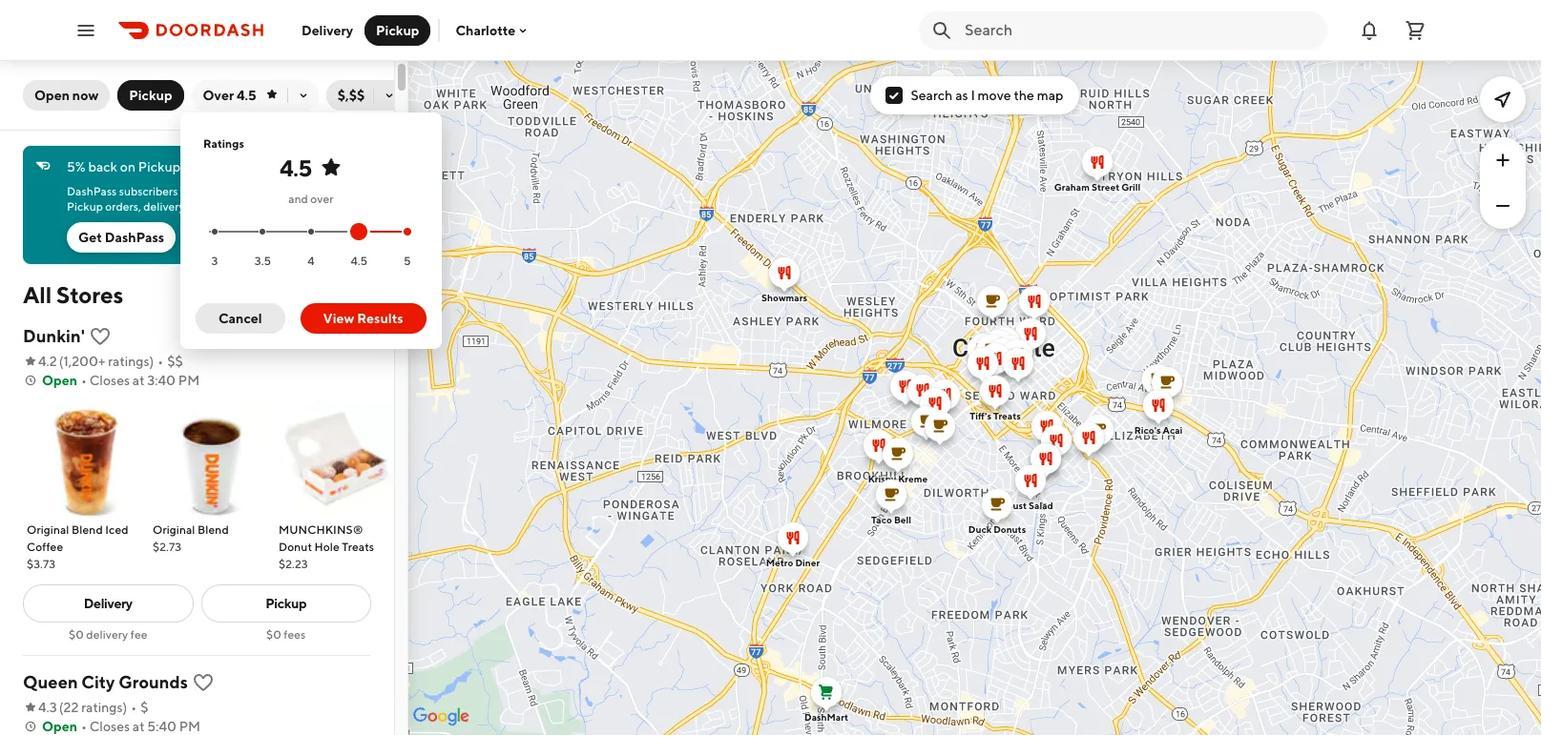 Task type: locate. For each thing, give the bounding box(es) containing it.
0 horizontal spatial pickup button
[[118, 80, 184, 111]]

4
[[308, 254, 315, 268]]

( for dunkin'
[[59, 354, 63, 369]]

dunkin'
[[23, 326, 85, 346]]

( right 4.2
[[59, 354, 63, 369]]

average rating of 4.3 out of 5 element
[[23, 699, 57, 718]]

0 horizontal spatial delivery
[[86, 628, 128, 642]]

tiff's treats
[[970, 410, 1021, 421], [970, 410, 1021, 421]]

$2.73
[[153, 540, 182, 555]]

view
[[323, 311, 354, 326]]

22
[[63, 701, 79, 716]]

4.5 down the 4.5 stars and over icon
[[351, 254, 368, 268]]

1,200+
[[63, 354, 105, 369]]

and
[[289, 192, 308, 206], [227, 199, 247, 214]]

0 vertical spatial closes
[[89, 373, 130, 388]]

blend inside original blend $2.73
[[198, 523, 229, 537]]

1 horizontal spatial back
[[256, 184, 281, 199]]

click to add this store to your saved list image for queen city grounds
[[192, 672, 215, 695]]

0 vertical spatial at
[[133, 373, 145, 388]]

bell
[[894, 514, 911, 525], [894, 514, 911, 525]]

1 vertical spatial delivery
[[86, 628, 128, 642]]

closes for queen city grounds
[[89, 720, 130, 735]]

1 horizontal spatial $0
[[266, 628, 281, 642]]

1 ( from the top
[[59, 354, 63, 369]]

open left the now
[[34, 88, 70, 103]]

open menu image
[[74, 19, 97, 42]]

1 vertical spatial (
[[59, 701, 63, 716]]

1 horizontal spatial delivery
[[302, 22, 353, 38]]

over
[[203, 88, 234, 103]]

1 horizontal spatial blend
[[198, 523, 229, 537]]

delivery down subscribers
[[143, 199, 185, 214]]

0 vertical spatial 4.5
[[237, 88, 256, 103]]

map region
[[180, 0, 1541, 736]]

ratings for queen city grounds
[[81, 701, 123, 716]]

2 $0 from the left
[[266, 628, 281, 642]]

1 horizontal spatial delivery
[[143, 199, 185, 214]]

)
[[149, 354, 154, 369], [123, 701, 127, 716]]

graham
[[1054, 181, 1089, 192], [1054, 181, 1089, 192]]

4 stars and over image
[[307, 228, 315, 236]]

1 horizontal spatial )
[[149, 354, 154, 369]]

blend
[[72, 523, 103, 537], [198, 523, 229, 537]]

0 vertical spatial (
[[59, 354, 63, 369]]

( right 4.3
[[59, 701, 63, 716]]

at
[[133, 373, 145, 388], [133, 720, 145, 735]]

1 vertical spatial closes
[[89, 720, 130, 735]]

view results button
[[300, 304, 426, 334]]

blend for iced
[[72, 523, 103, 537]]

pickup button up $,$$ button
[[365, 15, 431, 45]]

pm down $$
[[178, 373, 200, 388]]

dashpass down orders,
[[105, 230, 164, 245]]

1 vertical spatial back
[[256, 184, 281, 199]]

delivery up $,$$
[[302, 22, 353, 38]]

cancel
[[219, 311, 262, 326]]

open down 22
[[42, 720, 77, 735]]

0 vertical spatial pm
[[178, 373, 200, 388]]

0 vertical spatial open
[[34, 88, 70, 103]]

metro diner
[[766, 557, 820, 568], [766, 557, 820, 568]]

on
[[120, 159, 136, 175], [283, 184, 297, 199]]

ratings down the queen city grounds
[[81, 701, 123, 716]]

click to add this store to your saved list image right grounds
[[192, 672, 215, 695]]

) for dunkin'
[[149, 354, 154, 369]]

get
[[180, 184, 198, 199]]

0 vertical spatial delivery
[[302, 22, 353, 38]]

taco bell
[[871, 514, 911, 525], [871, 514, 911, 525]]

1 horizontal spatial 4.5
[[280, 155, 312, 181]]

search
[[911, 88, 953, 103]]

open for queen city grounds
[[42, 720, 77, 735]]

just salad
[[1008, 500, 1053, 511], [1008, 500, 1053, 511]]

) left the • $
[[123, 701, 127, 716]]

back up exclusive
[[256, 184, 281, 199]]

$0 down "delivery" link
[[69, 628, 84, 642]]

closes down ( 1,200+ ratings )
[[89, 373, 130, 388]]

dashmart
[[804, 712, 848, 723], [804, 712, 848, 723]]

rico's
[[1134, 424, 1161, 436], [1134, 424, 1161, 436]]

0 vertical spatial pickup button
[[365, 15, 431, 45]]

city
[[81, 673, 115, 693]]

5% up savings
[[200, 184, 216, 199]]

1 horizontal spatial original
[[153, 523, 195, 537]]

open
[[34, 88, 70, 103], [42, 373, 77, 388], [42, 720, 77, 735]]

• left "$" on the bottom
[[131, 701, 137, 716]]

0 vertical spatial 5%
[[67, 159, 86, 175]]

pickup
[[376, 22, 419, 38], [129, 88, 172, 103], [138, 159, 180, 175], [67, 199, 103, 214], [266, 597, 307, 612]]

$0 left "fees"
[[266, 628, 281, 642]]

0 horizontal spatial )
[[123, 701, 127, 716]]

1 vertical spatial 5%
[[200, 184, 216, 199]]

dashpass up orders,
[[67, 184, 117, 199]]

zoom in image
[[1492, 149, 1515, 172]]

shop
[[957, 104, 980, 115], [957, 104, 980, 115]]

closes down ( 22 ratings )
[[89, 720, 130, 735]]

move
[[978, 88, 1011, 103]]

3.5
[[255, 254, 271, 268]]

original inside original blend iced coffee $3.73
[[27, 523, 69, 537]]

ratings
[[108, 354, 149, 369], [81, 701, 123, 716]]

$3.73
[[27, 557, 56, 572]]

pickup right delivery button
[[376, 22, 419, 38]]

1 $0 from the left
[[69, 628, 84, 642]]

taco
[[871, 514, 892, 525], [871, 514, 892, 525]]

1 vertical spatial pm
[[179, 720, 201, 735]]

2 horizontal spatial 4.5
[[351, 254, 368, 268]]

open down 4.2
[[42, 373, 77, 388]]

1 vertical spatial click to add this store to your saved list image
[[192, 672, 215, 695]]

pickup button right the now
[[118, 80, 184, 111]]

the
[[1014, 88, 1035, 103]]

4.5 right over
[[237, 88, 256, 103]]

1 horizontal spatial pickup button
[[365, 15, 431, 45]]

just
[[1008, 500, 1027, 511], [1008, 500, 1027, 511]]

0 vertical spatial delivery
[[143, 199, 185, 214]]

• $$
[[158, 354, 183, 369]]

0 horizontal spatial delivery
[[84, 597, 132, 612]]

open for dunkin'
[[42, 373, 77, 388]]

pm for queen city grounds
[[179, 720, 201, 735]]

click to add this store to your saved list image
[[89, 325, 111, 348], [192, 672, 215, 695]]

niki's
[[905, 104, 930, 115], [905, 104, 930, 115]]

delivery
[[143, 199, 185, 214], [86, 628, 128, 642]]

at down the • $
[[133, 720, 145, 735]]

delivery inside button
[[302, 22, 353, 38]]

dashpass
[[253, 159, 312, 175], [67, 184, 117, 199], [105, 230, 164, 245]]

on up subscribers
[[120, 159, 136, 175]]

2 original from the left
[[153, 523, 195, 537]]

pickup inside pickup link
[[266, 597, 307, 612]]

1 vertical spatial ratings
[[81, 701, 123, 716]]

1 closes from the top
[[89, 373, 130, 388]]

ratings up 'open • closes at 3:40 pm'
[[108, 354, 149, 369]]

dashpass inside button
[[105, 230, 164, 245]]

krispy
[[868, 473, 896, 484], [868, 473, 896, 484]]

5 stars and over image
[[402, 227, 413, 238]]

2 blend from the left
[[198, 523, 229, 537]]

0 horizontal spatial 4.5
[[237, 88, 256, 103]]

blend left iced
[[72, 523, 103, 537]]

0 vertical spatial click to add this store to your saved list image
[[89, 325, 111, 348]]

acai
[[1163, 424, 1182, 436], [1163, 424, 1182, 436]]

munchkins®
[[279, 523, 363, 537]]

delivery
[[302, 22, 353, 38], [84, 597, 132, 612]]

3.5 stars and over image
[[259, 228, 267, 236]]

hole
[[315, 540, 340, 555]]

back
[[88, 159, 117, 175], [256, 184, 281, 199]]

niki's food shop
[[905, 104, 980, 115], [905, 104, 980, 115]]

5%
[[67, 159, 86, 175], [200, 184, 216, 199]]

2 vertical spatial dashpass
[[105, 230, 164, 245]]

2 vertical spatial 4.5
[[351, 254, 368, 268]]

dashpass up exclusive
[[253, 159, 312, 175]]

pm right 5:40
[[179, 720, 201, 735]]

get
[[78, 230, 102, 245]]

delivery inside "5% back on pickup orders with dashpass dashpass subscribers get 5% credits back on eligible pickup orders, delivery savings and exclusive offers."
[[143, 199, 185, 214]]

2 ( from the top
[[59, 701, 63, 716]]

munchkins® donut hole treats image
[[279, 402, 397, 520]]

now
[[72, 88, 99, 103]]

and down credits
[[227, 199, 247, 214]]

delivery down "delivery" link
[[86, 628, 128, 642]]

original inside original blend $2.73
[[153, 523, 195, 537]]

$0
[[69, 628, 84, 642], [266, 628, 281, 642]]

get dashpass
[[78, 230, 164, 245]]

subscribers
[[119, 184, 178, 199]]

original for $2.73
[[153, 523, 195, 537]]

2 vertical spatial open
[[42, 720, 77, 735]]

2 closes from the top
[[89, 720, 130, 735]]

zoom out image
[[1492, 195, 1515, 218]]

blend down original blend 'image'
[[198, 523, 229, 537]]

salad
[[1029, 500, 1053, 511], [1029, 500, 1053, 511]]

) left • $$
[[149, 354, 154, 369]]

diner
[[795, 557, 820, 568], [795, 557, 820, 568]]

as
[[956, 88, 968, 103]]

1 blend from the left
[[72, 523, 103, 537]]

0 vertical spatial on
[[120, 159, 136, 175]]

grill
[[1121, 181, 1140, 192], [1121, 181, 1140, 192]]

1 vertical spatial at
[[133, 720, 145, 735]]

0 horizontal spatial blend
[[72, 523, 103, 537]]

open • closes at 3:40 pm
[[42, 373, 200, 388]]

open now
[[34, 88, 99, 103]]

delivery up $0 delivery fee
[[84, 597, 132, 612]]

pm
[[178, 373, 200, 388], [179, 720, 201, 735]]

pickup up $0 fees
[[266, 597, 307, 612]]

0 vertical spatial )
[[149, 354, 154, 369]]

graham street grill
[[1054, 181, 1140, 192], [1054, 181, 1140, 192]]

rico's acai
[[1134, 424, 1182, 436], [1134, 424, 1182, 436]]

tiff's
[[970, 410, 991, 421], [970, 410, 991, 421]]

0 horizontal spatial original
[[27, 523, 69, 537]]

0 horizontal spatial back
[[88, 159, 117, 175]]

1 vertical spatial delivery
[[84, 597, 132, 612]]

4.5 up eligible
[[280, 155, 312, 181]]

1 at from the top
[[133, 373, 145, 388]]

showmars
[[761, 292, 807, 303], [761, 292, 807, 303]]

4.5
[[237, 88, 256, 103], [280, 155, 312, 181], [351, 254, 368, 268]]

0 vertical spatial ratings
[[108, 354, 149, 369]]

5% up get
[[67, 159, 86, 175]]

donut
[[279, 540, 312, 555]]

duck
[[968, 524, 991, 535], [968, 524, 991, 535]]

( for queen city grounds
[[59, 701, 63, 716]]

1 horizontal spatial on
[[283, 184, 297, 199]]

closes
[[89, 373, 130, 388], [89, 720, 130, 735]]

click to add this store to your saved list image up ( 1,200+ ratings )
[[89, 325, 111, 348]]

4.5 stars and over image
[[353, 227, 365, 238]]

1 original from the left
[[27, 523, 69, 537]]

0 horizontal spatial and
[[227, 199, 247, 214]]

original up coffee
[[27, 523, 69, 537]]

krispy kreme
[[868, 473, 927, 484], [868, 473, 927, 484]]

1 vertical spatial open
[[42, 373, 77, 388]]

1 horizontal spatial click to add this store to your saved list image
[[192, 672, 215, 695]]

click to add this store to your saved list image for dunkin'
[[89, 325, 111, 348]]

0 horizontal spatial $0
[[69, 628, 84, 642]]

at left '3:40'
[[133, 373, 145, 388]]

2 at from the top
[[133, 720, 145, 735]]

on up exclusive
[[283, 184, 297, 199]]

and left over
[[289, 192, 308, 206]]

original up $2.73
[[153, 523, 195, 537]]

back up orders,
[[88, 159, 117, 175]]

0 horizontal spatial click to add this store to your saved list image
[[89, 325, 111, 348]]

blend inside original blend iced coffee $3.73
[[72, 523, 103, 537]]

1 vertical spatial )
[[123, 701, 127, 716]]

0 items, open order cart image
[[1404, 19, 1427, 42]]



Task type: describe. For each thing, give the bounding box(es) containing it.
$0 delivery fee
[[69, 628, 147, 642]]

original blend $2.73
[[153, 523, 229, 555]]

queen
[[23, 673, 78, 693]]

delivery button
[[290, 15, 365, 45]]

open • closes at 5:40 pm
[[42, 720, 201, 735]]

iced
[[105, 523, 128, 537]]

orders
[[183, 159, 222, 175]]

blend for $2.73
[[198, 523, 229, 537]]

over 4.5
[[203, 88, 256, 103]]

munchkins® donut hole treats $2.23
[[279, 523, 374, 572]]

0 vertical spatial dashpass
[[253, 159, 312, 175]]

) for queen city grounds
[[123, 701, 127, 716]]

0 vertical spatial back
[[88, 159, 117, 175]]

$$
[[167, 354, 183, 369]]

delivery for "delivery" link
[[84, 597, 132, 612]]

1 horizontal spatial and
[[289, 192, 308, 206]]

1 vertical spatial dashpass
[[67, 184, 117, 199]]

at for queen city grounds
[[133, 720, 145, 735]]

5
[[404, 254, 411, 268]]

delivery for delivery button
[[302, 22, 353, 38]]

coffee
[[27, 540, 63, 555]]

offers.
[[299, 199, 332, 214]]

1 horizontal spatial 5%
[[200, 184, 216, 199]]

delivery link
[[23, 585, 193, 623]]

( 22 ratings )
[[59, 701, 127, 716]]

credits
[[218, 184, 254, 199]]

over
[[311, 192, 333, 206]]

ratings for dunkin'
[[108, 354, 149, 369]]

$0 for pickup
[[266, 628, 281, 642]]

charlotte
[[456, 22, 516, 38]]

pm for dunkin'
[[178, 373, 200, 388]]

0 horizontal spatial on
[[120, 159, 136, 175]]

5:40
[[147, 720, 176, 735]]

Search as I move the map checkbox
[[886, 87, 903, 104]]

recenter the map image
[[1492, 88, 1515, 111]]

all
[[23, 282, 52, 308]]

orders,
[[105, 199, 141, 214]]

view results
[[323, 311, 403, 326]]

4.3
[[38, 701, 57, 716]]

over 4.5 button
[[191, 80, 318, 111]]

average rating of 4.2 out of 5 element
[[23, 352, 57, 371]]

grounds
[[119, 673, 188, 693]]

open inside button
[[34, 88, 70, 103]]

3
[[211, 254, 218, 268]]

at for dunkin'
[[133, 373, 145, 388]]

pickup up subscribers
[[138, 159, 180, 175]]

• $
[[131, 701, 148, 716]]

• down 1,200+
[[81, 373, 87, 388]]

1 vertical spatial pickup button
[[118, 80, 184, 111]]

$2.23
[[279, 557, 308, 572]]

queen city grounds
[[23, 673, 188, 693]]

$0 fees
[[266, 628, 306, 642]]

open now button
[[23, 80, 110, 111]]

treats inside the 'munchkins® donut hole treats $2.23'
[[342, 540, 374, 555]]

original blend iced coffee $3.73
[[27, 523, 128, 572]]

$,$$
[[338, 88, 365, 103]]

get dashpass button
[[67, 222, 176, 253]]

• down ( 22 ratings )
[[81, 720, 87, 735]]

i
[[971, 88, 975, 103]]

1 vertical spatial on
[[283, 184, 297, 199]]

cancel button
[[196, 304, 285, 334]]

4.2
[[38, 354, 57, 369]]

notification bell image
[[1358, 19, 1381, 42]]

ratings
[[203, 136, 244, 151]]

charlotte button
[[456, 22, 531, 38]]

1 vertical spatial 4.5
[[280, 155, 312, 181]]

savings
[[187, 199, 225, 214]]

fee
[[130, 628, 147, 642]]

0 horizontal spatial 5%
[[67, 159, 86, 175]]

stores
[[56, 282, 123, 308]]

with
[[224, 159, 251, 175]]

pickup right the now
[[129, 88, 172, 103]]

and over
[[289, 192, 333, 206]]

eligible
[[299, 184, 337, 199]]

all stores
[[23, 282, 123, 308]]

3:40
[[147, 373, 176, 388]]

( 1,200+ ratings )
[[59, 354, 154, 369]]

search as i move the map
[[911, 88, 1064, 103]]

fees
[[284, 628, 306, 642]]

and inside "5% back on pickup orders with dashpass dashpass subscribers get 5% credits back on eligible pickup orders, delivery savings and exclusive offers."
[[227, 199, 247, 214]]

original blend image
[[153, 402, 271, 520]]

5% back on pickup orders with dashpass dashpass subscribers get 5% credits back on eligible pickup orders, delivery savings and exclusive offers.
[[67, 159, 339, 214]]

• left $$
[[158, 354, 163, 369]]

$,$$ button
[[326, 80, 404, 111]]

original for $3.73
[[27, 523, 69, 537]]

pickup up get
[[67, 199, 103, 214]]

closes for dunkin'
[[89, 373, 130, 388]]

$
[[141, 701, 148, 716]]

original blend iced coffee image
[[27, 402, 145, 520]]

results
[[357, 311, 403, 326]]

pickup link
[[201, 585, 371, 623]]

4.5 inside button
[[237, 88, 256, 103]]

$0 for delivery
[[69, 628, 84, 642]]

map
[[1037, 88, 1064, 103]]

exclusive
[[249, 199, 297, 214]]

3 stars and over image
[[211, 228, 219, 236]]

powered by google image
[[413, 708, 470, 727]]

Store search: begin typing to search for stores available on DoorDash text field
[[965, 20, 1316, 41]]



Task type: vqa. For each thing, say whether or not it's contained in the screenshot.
$0.99 on the right of page
no



